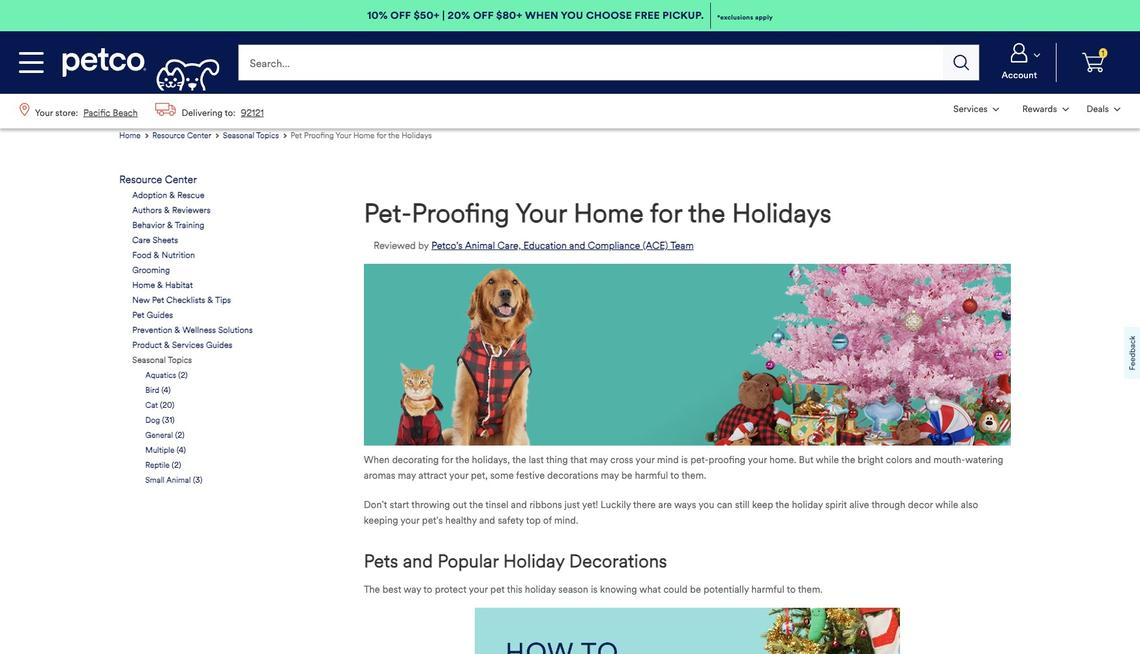 Task type: vqa. For each thing, say whether or not it's contained in the screenshot.
Fish Deals image
no



Task type: describe. For each thing, give the bounding box(es) containing it.
& down grooming
[[157, 281, 163, 291]]

topics inside resource center adoption & rescue authors & reviewers behavior & training care sheets food & nutrition grooming home & habitat new pet checklists & tips pet guides prevention & wellness solutions product & services guides seasonal topics aquatics (2) bird (4) cat (20) dog (31) general (2) multiple (4) reptile (2) small animal (3)
[[168, 356, 192, 366]]

also
[[961, 500, 978, 511]]

tinsel
[[485, 500, 508, 511]]

and down tinsel on the bottom left of page
[[479, 515, 495, 527]]

best
[[383, 584, 401, 596]]

0 horizontal spatial is
[[591, 584, 598, 596]]

but
[[799, 455, 814, 466]]

petco's
[[431, 240, 463, 252]]

0 vertical spatial you
[[561, 9, 583, 22]]

alive
[[849, 500, 869, 511]]

through
[[872, 500, 906, 511]]

your left mind
[[636, 455, 655, 466]]

care sheets link
[[132, 235, 178, 247]]

start
[[390, 500, 409, 511]]

may down cross
[[601, 470, 619, 482]]

pet proofing your home for the holidays image
[[475, 608, 900, 655]]

while inside when decorating for the holidays, the last thing that may cross your mind is pet-proofing your home. but while the bright colors and mouth-watering aromas may attract your pet, some festive decorations may be harmful to them.
[[816, 455, 839, 466]]

2 vertical spatial (2)
[[172, 461, 181, 470]]

checklists
[[166, 296, 205, 306]]

can
[[717, 500, 733, 511]]

1 horizontal spatial them.
[[798, 584, 823, 596]]

mind
[[657, 455, 679, 466]]

yet!
[[582, 500, 598, 511]]

general
[[145, 431, 173, 440]]

of
[[543, 515, 552, 527]]

to inside when decorating for the holidays, the last thing that may cross your mind is pet-proofing your home. but while the bright colors and mouth-watering aromas may attract your pet, some festive decorations may be harmful to them.
[[670, 470, 679, 482]]

wellness
[[182, 326, 216, 336]]

& up behavior & training link
[[164, 206, 170, 216]]

habitat
[[165, 281, 193, 291]]

keep
[[752, 500, 773, 511]]

sidebar navigation element
[[119, 174, 316, 487]]

0 vertical spatial resource center link
[[152, 129, 220, 142]]

way
[[404, 584, 421, 596]]

prevention & wellness solutions link
[[132, 325, 253, 337]]

*exclusions
[[717, 13, 753, 21]]

bird link
[[145, 385, 159, 397]]

carat down icon 13 image for second carat down icon 13 dropdown button
[[1062, 108, 1069, 112]]

0 vertical spatial (4)
[[161, 386, 171, 395]]

resource center adoption & rescue authors & reviewers behavior & training care sheets food & nutrition grooming home & habitat new pet checklists & tips pet guides prevention & wellness solutions product & services guides seasonal topics aquatics (2) bird (4) cat (20) dog (31) general (2) multiple (4) reptile (2) small animal (3)
[[119, 174, 253, 485]]

team
[[670, 240, 694, 252]]

product & services guides link
[[132, 340, 232, 352]]

proofing for pet-
[[412, 198, 510, 230]]

your left pet
[[469, 584, 488, 596]]

holiday
[[503, 551, 564, 573]]

are
[[658, 500, 672, 511]]

(3)
[[193, 476, 202, 485]]

pets and popular holiday decorations
[[364, 551, 667, 573]]

center for resource center
[[187, 131, 211, 140]]

the
[[364, 584, 380, 596]]

new pet checklists & tips link
[[132, 295, 231, 307]]

watering
[[965, 455, 1003, 466]]

seasonal topics
[[223, 131, 279, 140]]

general link
[[145, 430, 173, 442]]

authors & reviewers link
[[132, 205, 210, 217]]

aquatics
[[145, 371, 176, 380]]

cat link
[[145, 400, 158, 412]]

your inside the don't start throwing out the tinsel and ribbons just yet! luckily there are ways you can still keep the holiday spirit alive through decor while also keeping your pet's healthy and safety top of mind.
[[400, 515, 420, 527]]

behavior
[[132, 221, 165, 231]]

$80+
[[496, 9, 522, 22]]

and up way
[[403, 551, 433, 573]]

1 link
[[1062, 43, 1124, 82]]

your left the pet,
[[449, 470, 468, 482]]

2 horizontal spatial to
[[787, 584, 796, 596]]

carat down icon 13 image for third carat down icon 13 dropdown button from the right
[[993, 108, 999, 112]]

aromas
[[364, 470, 395, 482]]

be inside when decorating for the holidays, the last thing that may cross your mind is pet-proofing your home. but while the bright colors and mouth-watering aromas may attract your pet, some festive decorations may be harmful to them.
[[621, 470, 633, 482]]

safety
[[498, 515, 524, 527]]

& right food
[[154, 251, 159, 261]]

grooming link
[[132, 265, 170, 277]]

pet's
[[422, 515, 443, 527]]

1 horizontal spatial harmful
[[751, 584, 785, 596]]

pickup.
[[663, 9, 704, 22]]

last
[[529, 455, 544, 466]]

that
[[570, 455, 587, 466]]

reviewed
[[374, 240, 416, 252]]

search image
[[953, 55, 969, 70]]

2 list from the left
[[945, 94, 1130, 125]]

0 vertical spatial (2)
[[178, 371, 188, 380]]

season
[[558, 584, 588, 596]]

seasonal inside seasonal topics link
[[223, 131, 254, 140]]

*exclusions apply
[[717, 13, 773, 21]]

reviewers
[[172, 206, 210, 216]]

for for pet proofing your home for the holidays
[[377, 131, 386, 140]]

authors
[[132, 206, 162, 216]]

10%
[[367, 9, 388, 22]]

home.
[[769, 455, 796, 466]]

pet guides link
[[132, 310, 173, 322]]

0 horizontal spatial to
[[423, 584, 432, 596]]

0 vertical spatial animal
[[465, 240, 495, 252]]

tips
[[215, 296, 231, 306]]

|
[[442, 9, 445, 22]]

0 vertical spatial pet
[[291, 131, 302, 140]]

holidays for pet proofing your home for the holidays
[[402, 131, 432, 140]]

don't
[[364, 500, 387, 511]]

top
[[526, 515, 541, 527]]

your for pet-
[[515, 198, 567, 230]]

pet proofing your home image
[[364, 264, 1011, 446]]

20%
[[448, 9, 470, 22]]

home link
[[119, 129, 150, 142]]

your for pet
[[336, 131, 351, 140]]

1 vertical spatial resource center link
[[119, 174, 197, 186]]

bright
[[858, 455, 883, 466]]

seasonal inside resource center adoption & rescue authors & reviewers behavior & training care sheets food & nutrition grooming home & habitat new pet checklists & tips pet guides prevention & wellness solutions product & services guides seasonal topics aquatics (2) bird (4) cat (20) dog (31) general (2) multiple (4) reptile (2) small animal (3)
[[132, 356, 166, 366]]

thing
[[546, 455, 568, 466]]

1 carat down icon 13 button from the left
[[946, 95, 1007, 123]]

while inside the don't start throwing out the tinsel and ribbons just yet! luckily there are ways you can still keep the holiday spirit alive through decor while also keeping your pet's healthy and safety top of mind.
[[935, 500, 958, 511]]

don't start throwing out the tinsel and ribbons just yet! luckily there are ways you can still keep the holiday spirit alive through decor while also keeping your pet's healthy and safety top of mind.
[[364, 500, 978, 527]]

Search search field
[[238, 44, 943, 81]]

reptile link
[[145, 460, 170, 472]]

holidays for pet-proofing your home for the holidays
[[732, 198, 832, 230]]

carat down icon 13 button
[[988, 43, 1051, 82]]

attract
[[418, 470, 447, 482]]

(ace)
[[643, 240, 668, 252]]

1
[[1102, 49, 1105, 58]]

when
[[525, 9, 559, 22]]

pet proofing your home for the holidays
[[291, 131, 432, 140]]

(31)
[[162, 416, 175, 425]]

& up authors & reviewers link on the top
[[169, 191, 175, 201]]

keeping
[[364, 515, 398, 527]]

services
[[172, 341, 204, 351]]



Task type: locate. For each thing, give the bounding box(es) containing it.
off right 10%
[[390, 9, 411, 22]]

0 horizontal spatial for
[[377, 131, 386, 140]]

1 vertical spatial topics
[[168, 356, 192, 366]]

animal left (3)
[[166, 476, 191, 485]]

(2) right general
[[175, 431, 185, 440]]

by
[[418, 240, 429, 252]]

pets
[[364, 551, 398, 573]]

2 horizontal spatial pet
[[291, 131, 302, 140]]

pet down home & habitat link
[[152, 296, 164, 306]]

nutrition
[[162, 251, 195, 261]]

when
[[364, 455, 390, 466]]

resource up adoption
[[119, 174, 162, 186]]

you right when at the top left of page
[[561, 9, 583, 22]]

list up resource center
[[10, 94, 273, 129]]

when decorating for the holidays, the last thing that may cross your mind is pet-proofing your home. but while the bright colors and mouth-watering aromas may attract your pet, some festive decorations may be harmful to them.
[[364, 455, 1003, 482]]

them.
[[682, 470, 706, 482], [798, 584, 823, 596]]

prevention
[[132, 326, 172, 336]]

& down authors & reviewers link on the top
[[167, 221, 173, 231]]

may down decorating on the left
[[398, 470, 416, 482]]

2 horizontal spatial for
[[650, 198, 682, 230]]

petco's animal care, education and compliance (ace) team link
[[431, 238, 694, 254]]

carat down icon 13 button down carat down icon 13 popup button
[[1010, 95, 1076, 123]]

2 off from the left
[[473, 9, 494, 22]]

2 horizontal spatial carat down icon 13 button
[[1079, 95, 1128, 123]]

popular
[[438, 551, 499, 573]]

be down cross
[[621, 470, 633, 482]]

holiday left spirit
[[792, 500, 823, 511]]

0 vertical spatial your
[[336, 131, 351, 140]]

some
[[490, 470, 514, 482]]

& left tips
[[207, 296, 213, 306]]

training
[[175, 221, 204, 231]]

to right way
[[423, 584, 432, 596]]

0 horizontal spatial you
[[561, 9, 583, 22]]

may
[[590, 455, 608, 466], [398, 470, 416, 482], [601, 470, 619, 482]]

carat down icon 13 button
[[946, 95, 1007, 123], [1010, 95, 1076, 123], [1079, 95, 1128, 123]]

reviewed by petco's animal care, education and compliance (ace) team
[[374, 240, 694, 252]]

0 horizontal spatial them.
[[682, 470, 706, 482]]

1 vertical spatial them.
[[798, 584, 823, 596]]

guides
[[147, 311, 173, 321], [206, 341, 232, 351]]

knowing
[[600, 584, 637, 596]]

1 horizontal spatial your
[[515, 198, 567, 230]]

resource right home link
[[152, 131, 185, 140]]

multiple link
[[145, 445, 175, 457]]

1 horizontal spatial to
[[670, 470, 679, 482]]

out
[[453, 500, 467, 511]]

center
[[187, 131, 211, 140], [165, 174, 197, 186]]

ways
[[674, 500, 696, 511]]

0 horizontal spatial guides
[[147, 311, 173, 321]]

grooming
[[132, 266, 170, 276]]

be
[[621, 470, 633, 482], [690, 584, 701, 596]]

seasonal down product
[[132, 356, 166, 366]]

1 vertical spatial (2)
[[175, 431, 185, 440]]

pet,
[[471, 470, 488, 482]]

home
[[119, 131, 141, 140], [353, 131, 375, 140], [573, 198, 644, 230], [132, 281, 155, 291]]

holidays
[[402, 131, 432, 140], [732, 198, 832, 230]]

throwing
[[411, 500, 450, 511]]

decorations
[[569, 551, 667, 573]]

adoption & rescue link
[[132, 190, 204, 202]]

1 off from the left
[[390, 9, 411, 22]]

your left home.
[[748, 455, 767, 466]]

resource for resource center
[[152, 131, 185, 140]]

for for pet-proofing your home for the holidays
[[650, 198, 682, 230]]

0 horizontal spatial while
[[816, 455, 839, 466]]

pet down new
[[132, 311, 144, 321]]

seasonal topics link
[[223, 129, 288, 142]]

0 horizontal spatial holidays
[[402, 131, 432, 140]]

1 vertical spatial is
[[591, 584, 598, 596]]

1 horizontal spatial proofing
[[412, 198, 510, 230]]

(20)
[[160, 401, 174, 410]]

while left also
[[935, 500, 958, 511]]

cat
[[145, 401, 158, 410]]

off right the 20%
[[473, 9, 494, 22]]

0 horizontal spatial holiday
[[525, 584, 556, 596]]

new
[[132, 296, 150, 306]]

2 vertical spatial for
[[441, 455, 453, 466]]

your
[[636, 455, 655, 466], [748, 455, 767, 466], [449, 470, 468, 482], [400, 515, 420, 527], [469, 584, 488, 596]]

resource center link right home link
[[152, 129, 220, 142]]

0 vertical spatial guides
[[147, 311, 173, 321]]

& right product
[[164, 341, 170, 351]]

1 horizontal spatial carat down icon 13 button
[[1010, 95, 1076, 123]]

holiday
[[792, 500, 823, 511], [525, 584, 556, 596]]

solutions
[[218, 326, 253, 336]]

be right could
[[690, 584, 701, 596]]

guides up prevention
[[147, 311, 173, 321]]

0 vertical spatial them.
[[682, 470, 706, 482]]

home inside resource center adoption & rescue authors & reviewers behavior & training care sheets food & nutrition grooming home & habitat new pet checklists & tips pet guides prevention & wellness solutions product & services guides seasonal topics aquatics (2) bird (4) cat (20) dog (31) general (2) multiple (4) reptile (2) small animal (3)
[[132, 281, 155, 291]]

1 vertical spatial resource
[[119, 174, 162, 186]]

1 vertical spatial seasonal
[[132, 356, 166, 366]]

(2) right aquatics at left
[[178, 371, 188, 380]]

1 vertical spatial holidays
[[732, 198, 832, 230]]

1 vertical spatial animal
[[166, 476, 191, 485]]

this
[[507, 584, 522, 596]]

reptile
[[145, 461, 170, 470]]

what
[[639, 584, 661, 596]]

1 horizontal spatial you
[[698, 500, 714, 511]]

1 vertical spatial proofing
[[412, 198, 510, 230]]

1 list from the left
[[10, 94, 273, 129]]

rescue
[[177, 191, 204, 201]]

them. inside when decorating for the holidays, the last thing that may cross your mind is pet-proofing your home. but while the bright colors and mouth-watering aromas may attract your pet, some festive decorations may be harmful to them.
[[682, 470, 706, 482]]

and inside when decorating for the holidays, the last thing that may cross your mind is pet-proofing your home. but while the bright colors and mouth-watering aromas may attract your pet, some festive decorations may be harmful to them.
[[915, 455, 931, 466]]

compliance
[[588, 240, 640, 252]]

is inside when decorating for the holidays, the last thing that may cross your mind is pet-proofing your home. but while the bright colors and mouth-watering aromas may attract your pet, some festive decorations may be harmful to them.
[[681, 455, 688, 466]]

resource center link up adoption
[[119, 174, 197, 186]]

1 horizontal spatial off
[[473, 9, 494, 22]]

free
[[635, 9, 660, 22]]

1 horizontal spatial for
[[441, 455, 453, 466]]

multiple
[[145, 446, 175, 455]]

(2) up small animal link
[[172, 461, 181, 470]]

1 horizontal spatial topics
[[256, 131, 279, 140]]

center inside resource center adoption & rescue authors & reviewers behavior & training care sheets food & nutrition grooming home & habitat new pet checklists & tips pet guides prevention & wellness solutions product & services guides seasonal topics aquatics (2) bird (4) cat (20) dog (31) general (2) multiple (4) reptile (2) small animal (3)
[[165, 174, 197, 186]]

&
[[169, 191, 175, 201], [164, 206, 170, 216], [167, 221, 173, 231], [154, 251, 159, 261], [157, 281, 163, 291], [207, 296, 213, 306], [174, 326, 180, 336], [164, 341, 170, 351]]

pet
[[490, 584, 505, 596]]

1 horizontal spatial is
[[681, 455, 688, 466]]

holiday right this
[[525, 584, 556, 596]]

0 horizontal spatial off
[[390, 9, 411, 22]]

carat down icon 13 image inside popup button
[[1034, 53, 1040, 57]]

small animal link
[[145, 475, 191, 487]]

is right season
[[591, 584, 598, 596]]

1 horizontal spatial holiday
[[792, 500, 823, 511]]

1 vertical spatial center
[[165, 174, 197, 186]]

you inside the don't start throwing out the tinsel and ribbons just yet! luckily there are ways you can still keep the holiday spirit alive through decor while also keeping your pet's healthy and safety top of mind.
[[698, 500, 714, 511]]

to right potentially at bottom right
[[787, 584, 796, 596]]

just
[[565, 500, 580, 511]]

3 carat down icon 13 button from the left
[[1079, 95, 1128, 123]]

0 horizontal spatial topics
[[168, 356, 192, 366]]

1 horizontal spatial holidays
[[732, 198, 832, 230]]

carat down icon 13 button down 1 link
[[1079, 95, 1128, 123]]

behavior & training link
[[132, 220, 204, 232]]

1 vertical spatial be
[[690, 584, 701, 596]]

1 vertical spatial you
[[698, 500, 714, 511]]

harmful down mind
[[635, 470, 668, 482]]

aquatics link
[[145, 370, 176, 382]]

pet
[[291, 131, 302, 140], [152, 296, 164, 306], [132, 311, 144, 321]]

pet-
[[691, 455, 709, 466]]

1 horizontal spatial list
[[945, 94, 1130, 125]]

10% off $50+ | 20% off $80+ when you choose free pickup.
[[367, 9, 704, 22]]

2 vertical spatial pet
[[132, 311, 144, 321]]

2 carat down icon 13 button from the left
[[1010, 95, 1076, 123]]

care,
[[498, 240, 521, 252]]

holidays,
[[472, 455, 510, 466]]

0 vertical spatial holiday
[[792, 500, 823, 511]]

seasonal right resource center
[[223, 131, 254, 140]]

0 vertical spatial is
[[681, 455, 688, 466]]

food
[[132, 251, 151, 261]]

to
[[670, 470, 679, 482], [423, 584, 432, 596], [787, 584, 796, 596]]

1 vertical spatial pet
[[152, 296, 164, 306]]

proofing
[[709, 455, 746, 466]]

holiday inside the don't start throwing out the tinsel and ribbons just yet! luckily there are ways you can still keep the holiday spirit alive through decor while also keeping your pet's healthy and safety top of mind.
[[792, 500, 823, 511]]

1 vertical spatial (4)
[[177, 446, 186, 455]]

0 horizontal spatial carat down icon 13 button
[[946, 95, 1007, 123]]

and up the safety
[[511, 500, 527, 511]]

0 horizontal spatial your
[[336, 131, 351, 140]]

proofing up petco's
[[412, 198, 510, 230]]

$50+
[[414, 9, 440, 22]]

1 horizontal spatial seasonal
[[223, 131, 254, 140]]

harmful inside when decorating for the holidays, the last thing that may cross your mind is pet-proofing your home. but while the bright colors and mouth-watering aromas may attract your pet, some festive decorations may be harmful to them.
[[635, 470, 668, 482]]

0 horizontal spatial seasonal
[[132, 356, 166, 366]]

and right education
[[569, 240, 585, 252]]

and
[[569, 240, 585, 252], [915, 455, 931, 466], [511, 500, 527, 511], [479, 515, 495, 527], [403, 551, 433, 573]]

may right that at the bottom of the page
[[590, 455, 608, 466]]

proofing for pet
[[304, 131, 334, 140]]

1 vertical spatial while
[[935, 500, 958, 511]]

0 horizontal spatial animal
[[166, 476, 191, 485]]

(4) right 'multiple' at the bottom
[[177, 446, 186, 455]]

mind.
[[554, 515, 578, 527]]

1 horizontal spatial guides
[[206, 341, 232, 351]]

list down carat down icon 13 popup button
[[945, 94, 1130, 125]]

your down start
[[400, 515, 420, 527]]

1 horizontal spatial animal
[[465, 240, 495, 252]]

0 horizontal spatial be
[[621, 470, 633, 482]]

carat down icon 13 button down "search" image
[[946, 95, 1007, 123]]

for inside when decorating for the holidays, the last thing that may cross your mind is pet-proofing your home. but while the bright colors and mouth-watering aromas may attract your pet, some festive decorations may be harmful to them.
[[441, 455, 453, 466]]

1 horizontal spatial be
[[690, 584, 701, 596]]

festive
[[516, 470, 545, 482]]

0 vertical spatial harmful
[[635, 470, 668, 482]]

center left seasonal topics
[[187, 131, 211, 140]]

1 horizontal spatial while
[[935, 500, 958, 511]]

1 horizontal spatial (4)
[[177, 446, 186, 455]]

carat down icon 13 image
[[1034, 53, 1040, 57], [993, 108, 999, 112], [1062, 108, 1069, 112], [1114, 108, 1121, 112]]

0 vertical spatial topics
[[256, 131, 279, 140]]

0 vertical spatial holidays
[[402, 131, 432, 140]]

proofing
[[304, 131, 334, 140], [412, 198, 510, 230]]

resource for resource center adoption & rescue authors & reviewers behavior & training care sheets food & nutrition grooming home & habitat new pet checklists & tips pet guides prevention & wellness solutions product & services guides seasonal topics aquatics (2) bird (4) cat (20) dog (31) general (2) multiple (4) reptile (2) small animal (3)
[[119, 174, 162, 186]]

animal
[[465, 240, 495, 252], [166, 476, 191, 485]]

decor
[[908, 500, 933, 511]]

resource inside resource center adoption & rescue authors & reviewers behavior & training care sheets food & nutrition grooming home & habitat new pet checklists & tips pet guides prevention & wellness solutions product & services guides seasonal topics aquatics (2) bird (4) cat (20) dog (31) general (2) multiple (4) reptile (2) small animal (3)
[[119, 174, 162, 186]]

0 vertical spatial proofing
[[304, 131, 334, 140]]

0 vertical spatial center
[[187, 131, 211, 140]]

0 vertical spatial while
[[816, 455, 839, 466]]

and right colors
[[915, 455, 931, 466]]

1 vertical spatial holiday
[[525, 584, 556, 596]]

while right but on the bottom
[[816, 455, 839, 466]]

harmful right potentially at bottom right
[[751, 584, 785, 596]]

ribbons
[[530, 500, 562, 511]]

animal left the 'care,'
[[465, 240, 495, 252]]

carat down icon 13 image for first carat down icon 13 dropdown button from right
[[1114, 108, 1121, 112]]

1 vertical spatial guides
[[206, 341, 232, 351]]

0 horizontal spatial harmful
[[635, 470, 668, 482]]

1 vertical spatial your
[[515, 198, 567, 230]]

0 horizontal spatial proofing
[[304, 131, 334, 140]]

you left 'can'
[[698, 500, 714, 511]]

luckily
[[601, 500, 631, 511]]

to down mind
[[670, 470, 679, 482]]

your
[[336, 131, 351, 140], [515, 198, 567, 230]]

cross
[[610, 455, 633, 466]]

education
[[523, 240, 567, 252]]

is left pet-
[[681, 455, 688, 466]]

animal inside resource center adoption & rescue authors & reviewers behavior & training care sheets food & nutrition grooming home & habitat new pet checklists & tips pet guides prevention & wellness solutions product & services guides seasonal topics aquatics (2) bird (4) cat (20) dog (31) general (2) multiple (4) reptile (2) small animal (3)
[[166, 476, 191, 485]]

list
[[10, 94, 273, 129], [945, 94, 1130, 125]]

(4)
[[161, 386, 171, 395], [177, 446, 186, 455]]

0 horizontal spatial (4)
[[161, 386, 171, 395]]

1 horizontal spatial pet
[[152, 296, 164, 306]]

center for resource center adoption & rescue authors & reviewers behavior & training care sheets food & nutrition grooming home & habitat new pet checklists & tips pet guides prevention & wellness solutions product & services guides seasonal topics aquatics (2) bird (4) cat (20) dog (31) general (2) multiple (4) reptile (2) small animal (3)
[[165, 174, 197, 186]]

resource
[[152, 131, 185, 140], [119, 174, 162, 186]]

center up the rescue
[[165, 174, 197, 186]]

0 horizontal spatial list
[[10, 94, 273, 129]]

0 vertical spatial for
[[377, 131, 386, 140]]

0 vertical spatial seasonal
[[223, 131, 254, 140]]

& up product & services guides link
[[174, 326, 180, 336]]

1 vertical spatial for
[[650, 198, 682, 230]]

could
[[663, 584, 688, 596]]

(4) right bird at the left bottom of page
[[161, 386, 171, 395]]

the
[[388, 131, 400, 140], [688, 198, 725, 230], [456, 455, 469, 466], [512, 455, 526, 466], [841, 455, 855, 466], [469, 500, 483, 511], [776, 500, 789, 511]]

proofing right seasonal topics link
[[304, 131, 334, 140]]

1 vertical spatial harmful
[[751, 584, 785, 596]]

spirit
[[825, 500, 847, 511]]

you
[[561, 9, 583, 22], [698, 500, 714, 511]]

0 horizontal spatial pet
[[132, 311, 144, 321]]

guides down solutions
[[206, 341, 232, 351]]

0 vertical spatial be
[[621, 470, 633, 482]]

pet-proofing your home for the holidays
[[364, 198, 832, 230]]

0 vertical spatial resource
[[152, 131, 185, 140]]

resource center link
[[152, 129, 220, 142], [119, 174, 197, 186]]

pet right seasonal topics link
[[291, 131, 302, 140]]

food & nutrition link
[[132, 250, 195, 262]]



